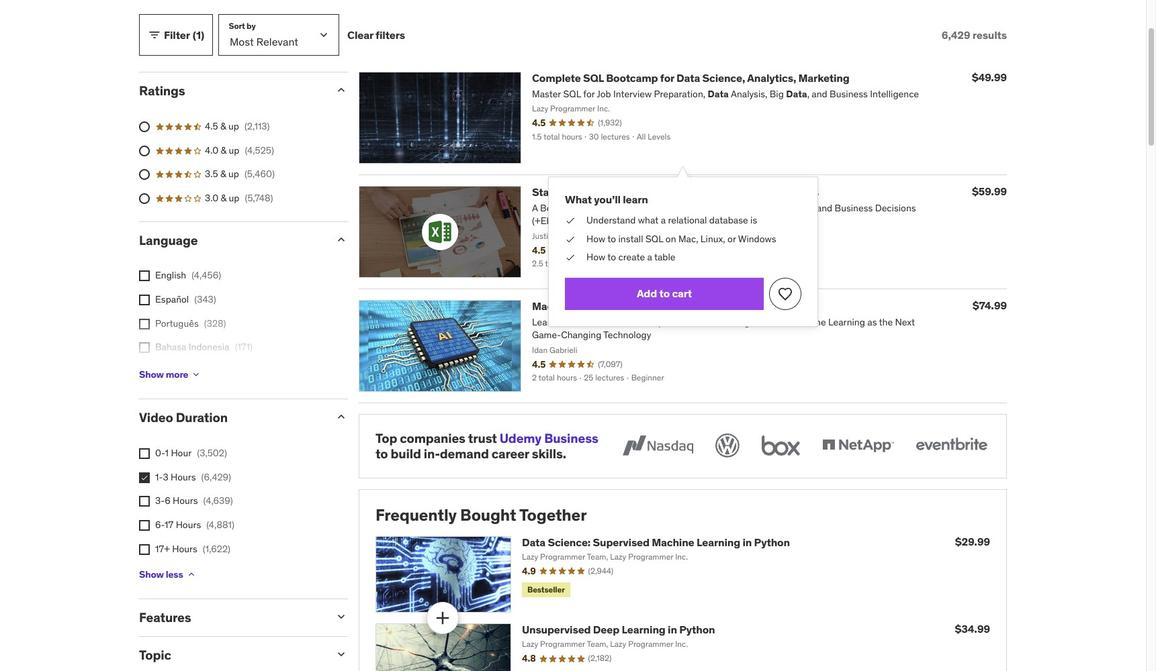 Task type: describe. For each thing, give the bounding box(es) containing it.
hours
[[562, 132, 582, 142]]

programmer down unsupervised at the bottom of the page
[[540, 640, 585, 650]]

0 horizontal spatial for
[[583, 88, 595, 100]]

inc. inside the complete sql bootcamp for data science, analytics, marketing master sql for job interview preparation, data analysis, big data , and business intelligence lazy programmer inc.
[[597, 104, 610, 114]]

is
[[743, 218, 750, 229]]

lazy down unsupervised deep learning in python link
[[610, 640, 626, 650]]

skills.
[[532, 446, 566, 462]]

cart
[[673, 284, 691, 296]]

xsmall image for 17+ hours
[[139, 544, 150, 555]]

for
[[665, 186, 681, 199]]

unsupervised deep learning in python link
[[522, 624, 715, 637]]

duration
[[176, 410, 228, 426]]

what you'll learn
[[576, 199, 651, 211]]

hours for 1-3 hours
[[171, 471, 196, 484]]

hours for 6-17 hours
[[176, 519, 201, 531]]

ratings
[[139, 83, 185, 99]]

xsmall image for 1-3 hours
[[139, 473, 150, 484]]

6-17 hours (4,881)
[[155, 519, 234, 531]]

team, inside unsupervised deep learning in python lazy programmer team, lazy programmer inc.
[[587, 640, 608, 650]]

understand
[[596, 218, 640, 229]]

bootcamp
[[606, 71, 658, 85]]

4.0 & up (4,525)
[[205, 144, 274, 156]]

$74.99
[[973, 299, 1007, 313]]

(6,429)
[[201, 471, 231, 484]]

wishlist image
[[768, 283, 782, 298]]

team, inside data science: supervised machine learning in python lazy programmer team, lazy programmer inc.
[[587, 552, 608, 562]]

linux,
[[698, 235, 721, 246]]

in inside unsupervised deep learning in python lazy programmer team, lazy programmer inc.
[[668, 624, 677, 637]]

xsmall image for 6-17 hours
[[139, 521, 150, 531]]

& for 4.5
[[220, 120, 226, 132]]

(5,460)
[[244, 168, 275, 180]]

(1)
[[193, 28, 204, 42]]

add to cart button
[[576, 276, 755, 305]]

nasdaq image
[[619, 432, 697, 461]]

what
[[642, 218, 661, 229]]

language
[[139, 232, 198, 248]]

xsmall image for english
[[139, 271, 150, 282]]

bahasa
[[155, 341, 186, 353]]

intelligence
[[870, 88, 919, 100]]

4.5 for 4.5
[[532, 117, 546, 129]]

features button
[[139, 610, 324, 626]]

together
[[519, 505, 587, 526]]

lazy inside the complete sql bootcamp for data science, analytics, marketing master sql for job interview preparation, data analysis, big data , and business intelligence lazy programmer inc.
[[532, 104, 548, 114]]

português
[[155, 317, 199, 330]]

to inside "top companies trust udemy business to build in-demand career skills."
[[376, 446, 388, 462]]

6,429
[[942, 28, 970, 42]]

6-
[[155, 519, 165, 531]]

all levels
[[637, 132, 671, 142]]

science:
[[548, 536, 591, 549]]

hours for 3-6 hours
[[173, 495, 198, 507]]

bestseller
[[527, 585, 565, 595]]

complete
[[532, 71, 581, 85]]

(171)
[[235, 341, 253, 353]]

sql for complete
[[563, 88, 581, 100]]

learn
[[629, 199, 651, 211]]

show for language
[[139, 369, 164, 381]]

3
[[163, 471, 168, 484]]

português (328)
[[155, 317, 226, 330]]

(328)
[[204, 317, 226, 330]]

machine inside data science: supervised machine learning in python lazy programmer team, lazy programmer inc.
[[652, 536, 694, 549]]

sql for understand
[[649, 235, 665, 246]]

to inside button
[[661, 284, 671, 296]]

topic
[[139, 648, 171, 664]]

6,429 results status
[[942, 28, 1007, 42]]

features
[[139, 610, 191, 626]]

xsmall image for español
[[139, 295, 150, 306]]

filter
[[164, 28, 190, 42]]

hour
[[171, 448, 192, 460]]

(4,456)
[[192, 270, 221, 282]]

understand what a relational database is how to install sql on mac, linux, or windows how to create a table
[[596, 218, 767, 263]]

language button
[[139, 232, 324, 248]]

xsmall image for 0-1 hour
[[139, 449, 150, 460]]

science
[[709, 186, 749, 199]]

inc. inside unsupervised deep learning in python lazy programmer team, lazy programmer inc.
[[675, 640, 688, 650]]

python inside unsupervised deep learning in python lazy programmer team, lazy programmer inc.
[[679, 624, 715, 637]]

programmer down the data science: supervised machine learning in python link
[[628, 552, 673, 562]]

mac,
[[679, 235, 696, 246]]

results
[[973, 28, 1007, 42]]

frequently
[[376, 505, 457, 526]]

netapp image
[[820, 432, 897, 461]]

1 horizontal spatial sql
[[583, 71, 604, 85]]

frequently bought together
[[376, 505, 587, 526]]

learning inside unsupervised deep learning in python lazy programmer team, lazy programmer inc.
[[622, 624, 666, 637]]

(2,182)
[[588, 654, 612, 664]]

data science: supervised machine learning in python lazy programmer team, lazy programmer inc.
[[522, 536, 790, 562]]

hours right 17+
[[172, 543, 197, 555]]

analytics
[[617, 186, 663, 199]]

english
[[155, 270, 186, 282]]

trust
[[468, 431, 497, 447]]

data inside data science: supervised machine learning in python lazy programmer team, lazy programmer inc.
[[522, 536, 546, 549]]

2 how from the top
[[596, 252, 613, 263]]

(2,113)
[[244, 120, 270, 132]]

(1,932)
[[598, 118, 622, 128]]

in inside data science: supervised machine learning in python lazy programmer team, lazy programmer inc.
[[743, 536, 752, 549]]

lazy down supervised on the bottom right of the page
[[610, 552, 626, 562]]

total
[[544, 132, 560, 142]]

,
[[807, 88, 809, 100]]

master
[[532, 88, 561, 100]]

levels
[[648, 132, 671, 142]]

add to cart
[[641, 284, 691, 296]]

learning inside data science: supervised machine learning in python lazy programmer team, lazy programmer inc.
[[697, 536, 740, 549]]

xsmall image for português
[[139, 319, 150, 330]]

udemy
[[500, 431, 542, 447]]

complete sql bootcamp for data science, analytics, marketing link
[[532, 71, 850, 85]]

clear filters button
[[347, 14, 405, 56]]

$59.99
[[972, 185, 1007, 198]]

table
[[657, 252, 676, 263]]

1 horizontal spatial business
[[773, 186, 819, 199]]

6
[[165, 495, 170, 507]]

business inside the complete sql bootcamp for data science, analytics, marketing master sql for job interview preparation, data analysis, big data , and business intelligence lazy programmer inc.
[[830, 88, 868, 100]]

python inside data science: supervised machine learning in python lazy programmer team, lazy programmer inc.
[[754, 536, 790, 549]]

small image for topic
[[335, 648, 348, 662]]

eventbrite image
[[913, 432, 990, 461]]

0-
[[155, 448, 165, 460]]

small image for ratings
[[335, 84, 348, 97]]

unsupervised
[[522, 624, 591, 637]]

(4,525)
[[245, 144, 274, 156]]

17+
[[155, 543, 170, 555]]

video
[[139, 410, 173, 426]]

complete sql bootcamp for data science, analytics, marketing master sql for job interview preparation, data analysis, big data , and business intelligence lazy programmer inc.
[[532, 71, 919, 114]]

data science: supervised machine learning in python link
[[522, 536, 790, 549]]

0 vertical spatial xsmall image
[[139, 497, 150, 507]]

lazy up 4.8
[[522, 640, 538, 650]]

build
[[391, 446, 421, 462]]

companies
[[400, 431, 465, 447]]

lazy up 4.9
[[522, 552, 538, 562]]

box image
[[758, 432, 803, 461]]



Task type: vqa. For each thing, say whether or not it's contained in the screenshot.


Task type: locate. For each thing, give the bounding box(es) containing it.
to left cart
[[661, 284, 671, 296]]

2 horizontal spatial learning
[[697, 536, 740, 549]]

2 horizontal spatial business
[[830, 88, 868, 100]]

less
[[166, 569, 183, 581]]

1 vertical spatial python
[[679, 624, 715, 637]]

statistics & data analytics for data science and business
[[532, 186, 819, 199]]

3.5
[[205, 168, 218, 180]]

& for 3.5
[[220, 168, 226, 180]]

2 horizontal spatial sql
[[649, 235, 665, 246]]

job
[[597, 88, 611, 100]]

xsmall image inside show more button
[[191, 370, 202, 380]]

programmer down science:
[[540, 552, 585, 562]]

1 left hour
[[165, 448, 169, 460]]

17+ hours (1,622)
[[155, 543, 230, 555]]

up for 4.0 & up
[[229, 144, 239, 156]]

4.5 up 1.5
[[532, 117, 546, 129]]

topic button
[[139, 648, 324, 664]]

1 horizontal spatial python
[[754, 536, 790, 549]]

4.5 up 4.0 at the top of page
[[205, 120, 218, 132]]

& up 4.0 & up (4,525)
[[220, 120, 226, 132]]

xsmall image left 17+
[[139, 544, 150, 555]]

1 vertical spatial inc.
[[675, 552, 688, 562]]

small image for video duration
[[335, 411, 348, 424]]

on
[[667, 235, 677, 246]]

to left "create"
[[615, 252, 622, 263]]

a right what
[[663, 218, 667, 229]]

data right "big"
[[786, 88, 807, 100]]

3.0
[[205, 192, 218, 204]]

machine learning for absolute beginners - level 1 link
[[532, 300, 779, 313]]

up for 3.5 & up
[[228, 168, 239, 180]]

& for 4.0
[[221, 144, 227, 156]]

show more button
[[139, 362, 202, 389]]

& right 4.0 at the top of page
[[221, 144, 227, 156]]

beginners
[[686, 300, 737, 313]]

& right 3.0
[[221, 192, 227, 204]]

show more
[[139, 369, 188, 381]]

filters
[[376, 28, 405, 42]]

1 vertical spatial small image
[[335, 648, 348, 662]]

(2,944)
[[588, 566, 613, 576]]

small image
[[148, 28, 161, 42], [335, 233, 348, 246], [335, 411, 348, 424], [335, 611, 348, 624]]

1932 reviews element
[[598, 118, 622, 129]]

to left build on the left of page
[[376, 446, 388, 462]]

for
[[660, 71, 674, 85], [583, 88, 595, 100], [623, 300, 637, 313]]

show inside "button"
[[139, 569, 164, 581]]

analysis,
[[731, 88, 767, 100]]

0 horizontal spatial 1
[[165, 448, 169, 460]]

xsmall image left 3-
[[139, 497, 150, 507]]

2 show from the top
[[139, 569, 164, 581]]

1 vertical spatial machine
[[652, 536, 694, 549]]

for left 'absolute'
[[623, 300, 637, 313]]

small image for language
[[335, 233, 348, 246]]

for up the "preparation,"
[[660, 71, 674, 85]]

3-
[[155, 495, 165, 507]]

2944 reviews element
[[588, 566, 613, 577]]

show left less
[[139, 569, 164, 581]]

0-1 hour (3,502)
[[155, 448, 227, 460]]

team, up (2,944)
[[587, 552, 608, 562]]

windows
[[732, 235, 767, 246]]

2 vertical spatial learning
[[622, 624, 666, 637]]

(3,502)
[[197, 448, 227, 460]]

bought
[[460, 505, 516, 526]]

0 vertical spatial show
[[139, 369, 164, 381]]

what
[[576, 199, 601, 211]]

relational
[[669, 218, 704, 229]]

0 vertical spatial team,
[[587, 552, 608, 562]]

4.5 & up (2,113)
[[205, 120, 270, 132]]

hours
[[171, 471, 196, 484], [173, 495, 198, 507], [176, 519, 201, 531], [172, 543, 197, 555]]

up for 3.0 & up
[[229, 192, 239, 204]]

volkswagen image
[[713, 432, 742, 461]]

hours right 3
[[171, 471, 196, 484]]

1 vertical spatial for
[[583, 88, 595, 100]]

show for video duration
[[139, 569, 164, 581]]

machine
[[532, 300, 575, 313], [652, 536, 694, 549]]

xsmall image right less
[[186, 570, 197, 580]]

0 vertical spatial small image
[[335, 84, 348, 97]]

0 vertical spatial in
[[743, 536, 752, 549]]

(1,622)
[[203, 543, 230, 555]]

lazy down master at top left
[[532, 104, 548, 114]]

xsmall image left the português
[[139, 319, 150, 330]]

xsmall image left 1- at the bottom left of the page
[[139, 473, 150, 484]]

& right statistics
[[582, 186, 589, 199]]

business inside "top companies trust udemy business to build in-demand career skills."
[[544, 431, 598, 447]]

4.9
[[522, 565, 536, 578]]

preparation,
[[654, 88, 705, 100]]

2 team, from the top
[[587, 640, 608, 650]]

français
[[155, 365, 191, 377]]

career
[[492, 446, 529, 462]]

0 vertical spatial sql
[[583, 71, 604, 85]]

up right 4.0 at the top of page
[[229, 144, 239, 156]]

science,
[[702, 71, 745, 85]]

sql up job
[[583, 71, 604, 85]]

xsmall image inside show less "button"
[[186, 570, 197, 580]]

programmer inside the complete sql bootcamp for data science, analytics, marketing master sql for job interview preparation, data analysis, big data , and business intelligence lazy programmer inc.
[[550, 104, 595, 114]]

3 up from the top
[[228, 168, 239, 180]]

absolute
[[639, 300, 684, 313]]

0 vertical spatial 1
[[774, 300, 779, 313]]

a
[[663, 218, 667, 229], [650, 252, 655, 263]]

1 vertical spatial 1
[[165, 448, 169, 460]]

data
[[677, 71, 700, 85], [708, 88, 729, 100], [786, 88, 807, 100], [591, 186, 615, 199], [683, 186, 707, 199], [522, 536, 546, 549]]

1 show from the top
[[139, 369, 164, 381]]

2 up from the top
[[229, 144, 239, 156]]

0 horizontal spatial machine
[[532, 300, 575, 313]]

0 horizontal spatial python
[[679, 624, 715, 637]]

1 horizontal spatial xsmall image
[[186, 570, 197, 580]]

1 vertical spatial show
[[139, 569, 164, 581]]

español (343)
[[155, 294, 216, 306]]

1.5 total hours
[[532, 132, 582, 142]]

inc. down job
[[597, 104, 610, 114]]

data right for
[[683, 186, 707, 199]]

more
[[166, 369, 188, 381]]

2182 reviews element
[[588, 654, 612, 665]]

install
[[624, 235, 647, 246]]

1 down wishlist 'image'
[[774, 300, 779, 313]]

team, up (2,182)
[[587, 640, 608, 650]]

0 vertical spatial machine
[[532, 300, 575, 313]]

top
[[376, 431, 397, 447]]

1 vertical spatial team,
[[587, 640, 608, 650]]

2 vertical spatial sql
[[649, 235, 665, 246]]

inc. down unsupervised deep learning in python link
[[675, 640, 688, 650]]

you'll
[[603, 199, 627, 211]]

2 horizontal spatial for
[[660, 71, 674, 85]]

& for 3.0
[[221, 192, 227, 204]]

xsmall image right more
[[191, 370, 202, 380]]

0 vertical spatial business
[[830, 88, 868, 100]]

&
[[220, 120, 226, 132], [221, 144, 227, 156], [220, 168, 226, 180], [582, 186, 589, 199], [221, 192, 227, 204]]

4.5 for 4.5 & up (2,113)
[[205, 120, 218, 132]]

sql down complete
[[563, 88, 581, 100]]

1 vertical spatial in
[[668, 624, 677, 637]]

data down science,
[[708, 88, 729, 100]]

data up understand at right
[[591, 186, 615, 199]]

xsmall image
[[139, 497, 150, 507], [186, 570, 197, 580]]

0 vertical spatial python
[[754, 536, 790, 549]]

0 vertical spatial learning
[[577, 300, 621, 313]]

english (4,456)
[[155, 270, 221, 282]]

programmer
[[550, 104, 595, 114], [540, 552, 585, 562], [628, 552, 673, 562], [540, 640, 585, 650], [628, 640, 673, 650]]

programmer down unsupervised deep learning in python link
[[628, 640, 673, 650]]

xsmall image left bahasa
[[139, 343, 150, 353]]

top companies trust udemy business to build in-demand career skills.
[[376, 431, 598, 462]]

1 small image from the top
[[335, 84, 348, 97]]

2 vertical spatial inc.
[[675, 640, 688, 650]]

2 vertical spatial business
[[544, 431, 598, 447]]

1 vertical spatial xsmall image
[[186, 570, 197, 580]]

& for statistics
[[582, 186, 589, 199]]

video duration button
[[139, 410, 324, 426]]

1 horizontal spatial a
[[663, 218, 667, 229]]

small image
[[335, 84, 348, 97], [335, 648, 348, 662]]

a left table
[[650, 252, 655, 263]]

xsmall image for bahasa indonesia
[[139, 343, 150, 353]]

1 horizontal spatial in
[[743, 536, 752, 549]]

programmer up hours
[[550, 104, 595, 114]]

create
[[624, 252, 648, 263]]

& right 3.5 at the top
[[220, 168, 226, 180]]

(343)
[[194, 294, 216, 306]]

1 up from the top
[[228, 120, 239, 132]]

1-
[[155, 471, 163, 484]]

statistics & data analytics for data science and business link
[[532, 186, 819, 199]]

0 vertical spatial a
[[663, 218, 667, 229]]

hours right 17 at the left of page
[[176, 519, 201, 531]]

1-3 hours (6,429)
[[155, 471, 231, 484]]

0 horizontal spatial 4.5
[[205, 120, 218, 132]]

1 how from the top
[[596, 235, 613, 246]]

0 horizontal spatial learning
[[577, 300, 621, 313]]

1 vertical spatial how
[[596, 252, 613, 263]]

0 vertical spatial how
[[596, 235, 613, 246]]

up for 4.5 & up
[[228, 120, 239, 132]]

demand
[[440, 446, 489, 462]]

show left more
[[139, 369, 164, 381]]

statistics
[[532, 186, 580, 199]]

0 vertical spatial for
[[660, 71, 674, 85]]

data up 4.9
[[522, 536, 546, 549]]

xsmall image left english
[[139, 271, 150, 282]]

-
[[739, 300, 744, 313]]

1 vertical spatial learning
[[697, 536, 740, 549]]

$29.99
[[955, 535, 990, 549]]

unsupervised deep learning in python lazy programmer team, lazy programmer inc.
[[522, 624, 715, 650]]

2 vertical spatial for
[[623, 300, 637, 313]]

2 small image from the top
[[335, 648, 348, 662]]

inc.
[[597, 104, 610, 114], [675, 552, 688, 562], [675, 640, 688, 650]]

1 team, from the top
[[587, 552, 608, 562]]

(4,639)
[[203, 495, 233, 507]]

business
[[830, 88, 868, 100], [773, 186, 819, 199], [544, 431, 598, 447]]

ratings button
[[139, 83, 324, 99]]

0 horizontal spatial a
[[650, 252, 655, 263]]

level
[[746, 300, 772, 313]]

how left "create"
[[596, 252, 613, 263]]

1 vertical spatial business
[[773, 186, 819, 199]]

1 vertical spatial sql
[[563, 88, 581, 100]]

1 horizontal spatial for
[[623, 300, 637, 313]]

bahasa indonesia (171)
[[155, 341, 253, 353]]

1 horizontal spatial learning
[[622, 624, 666, 637]]

up right 3.0
[[229, 192, 239, 204]]

small image for features
[[335, 611, 348, 624]]

indonesia
[[189, 341, 229, 353]]

0 horizontal spatial in
[[668, 624, 677, 637]]

0 horizontal spatial xsmall image
[[139, 497, 150, 507]]

1.5
[[532, 132, 542, 142]]

video duration
[[139, 410, 228, 426]]

4 up from the top
[[229, 192, 239, 204]]

$34.99
[[955, 623, 990, 636]]

xsmall image left español
[[139, 295, 150, 306]]

1 horizontal spatial machine
[[652, 536, 694, 549]]

0 horizontal spatial sql
[[563, 88, 581, 100]]

to down understand at right
[[615, 235, 622, 246]]

español
[[155, 294, 189, 306]]

sql left 'on'
[[649, 235, 665, 246]]

1 vertical spatial a
[[650, 252, 655, 263]]

how down understand at right
[[596, 235, 613, 246]]

sql
[[583, 71, 604, 85], [563, 88, 581, 100], [649, 235, 665, 246]]

show less button
[[139, 562, 197, 589]]

in
[[743, 536, 752, 549], [668, 624, 677, 637]]

inc. inside data science: supervised machine learning in python lazy programmer team, lazy programmer inc.
[[675, 552, 688, 562]]

xsmall image left 0-
[[139, 449, 150, 460]]

xsmall image
[[139, 271, 150, 282], [139, 295, 150, 306], [139, 319, 150, 330], [139, 343, 150, 353], [191, 370, 202, 380], [139, 449, 150, 460], [139, 473, 150, 484], [139, 521, 150, 531], [139, 544, 150, 555]]

$49.99
[[972, 71, 1007, 84]]

data up the "preparation,"
[[677, 71, 700, 85]]

1
[[774, 300, 779, 313], [165, 448, 169, 460]]

add
[[641, 284, 659, 296]]

and
[[812, 88, 827, 100]]

udemy business link
[[500, 431, 598, 447]]

0 horizontal spatial business
[[544, 431, 598, 447]]

marketing
[[798, 71, 850, 85]]

1 horizontal spatial 4.5
[[532, 117, 546, 129]]

up left (2,113)
[[228, 120, 239, 132]]

up right 3.5 at the top
[[228, 168, 239, 180]]

inc. down the data science: supervised machine learning in python link
[[675, 552, 688, 562]]

show inside button
[[139, 369, 164, 381]]

xsmall image left 6-
[[139, 521, 150, 531]]

0 vertical spatial inc.
[[597, 104, 610, 114]]

1 horizontal spatial 1
[[774, 300, 779, 313]]

sql inside understand what a relational database is how to install sql on mac, linux, or windows how to create a table
[[649, 235, 665, 246]]

big
[[770, 88, 784, 100]]

hours right 6
[[173, 495, 198, 507]]

analytics,
[[747, 71, 796, 85]]

for left job
[[583, 88, 595, 100]]



